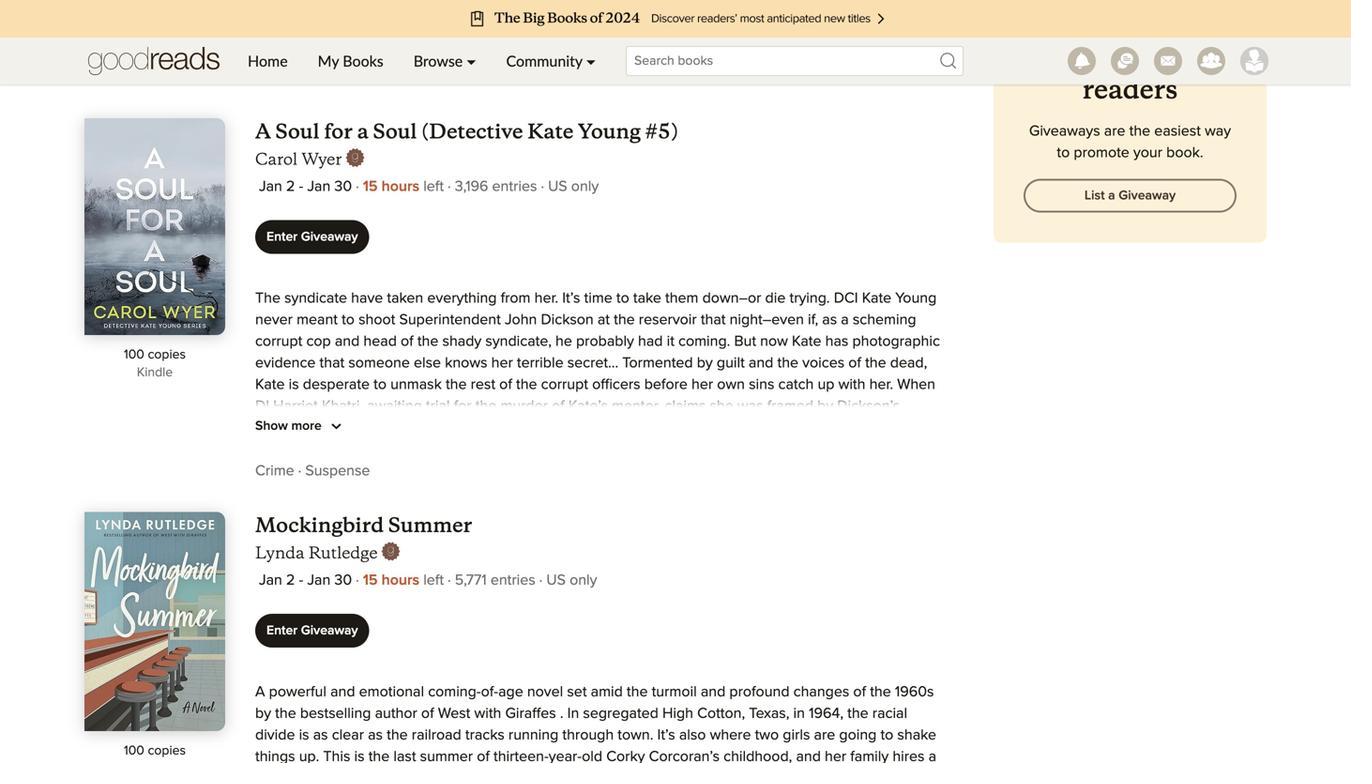 Task type: locate. For each thing, give the bounding box(es) containing it.
1 vertical spatial copies
[[148, 744, 186, 757]]

her left role-
[[641, 464, 662, 479]]

the right at
[[614, 313, 635, 328]]

enter giveaway link down lynda rutledge at the left of the page
[[255, 614, 369, 648]]

finding
[[625, 420, 670, 436]]

emma down dickson's at the bottom of page
[[832, 420, 873, 436]]

0 vertical spatial show
[[255, 26, 288, 39]]

entries right 3,196
[[492, 179, 537, 194]]

show more button up my
[[255, 22, 348, 44]]

- down carol wyer
[[299, 179, 303, 194]]

shoot
[[359, 313, 395, 328]]

▾ for browse ▾
[[467, 52, 476, 70]]

.
[[560, 706, 564, 721]]

1 horizontal spatial for
[[418, 442, 436, 457]]

that up coming.
[[701, 313, 726, 328]]

book cover image
[[84, 118, 225, 335], [84, 512, 225, 731]]

1 a from the top
[[255, 119, 271, 144]]

30 for soul
[[335, 179, 352, 194]]

murderer―a
[[502, 442, 579, 457]]

role-
[[666, 464, 696, 479]]

kate down evidence
[[255, 377, 285, 392]]

1 horizontal spatial emma
[[832, 420, 873, 436]]

0 vertical spatial show more
[[255, 26, 325, 39]]

0 vertical spatial 30
[[335, 179, 352, 194]]

a inside a powerful and emotional coming-of-age novel set amid the turmoil and profound changes of the 1960s by the bestselling author of west with giraffes . in segregated high cotton, texas, in 1964, the racial divide is as clear as the railroad tracks running through town. it's also where two girls are going to shake things up. this is the last summer of thirteen-year-old corky corcoran's childhood, and her family hire
[[255, 685, 265, 700]]

0 horizontal spatial ▾
[[467, 52, 476, 70]]

the down rest
[[476, 399, 497, 414]]

1 2 from the top
[[286, 179, 295, 194]]

texas,
[[749, 706, 790, 721]]

us only
[[548, 179, 599, 194], [547, 573, 597, 588]]

1 horizontal spatial powerful
[[852, 442, 909, 457]]

2 down 'lynda'
[[286, 573, 295, 588]]

2 book cover image from the top
[[84, 512, 225, 731]]

0 vertical spatial 100
[[124, 348, 144, 361]]

community
[[506, 52, 583, 70]]

more up easiest
[[1140, 42, 1207, 75]]

bestselling
[[300, 706, 371, 721]]

the up your
[[1130, 124, 1151, 139]]

on up suspense
[[339, 442, 356, 457]]

only for mockingbird summer
[[570, 573, 597, 588]]

1 book cover image from the top
[[84, 118, 225, 335]]

2 2 from the top
[[286, 573, 295, 588]]

and
[[335, 334, 360, 349], [749, 356, 774, 371], [813, 485, 838, 500], [320, 507, 345, 522], [330, 685, 355, 700], [701, 685, 726, 700], [796, 749, 821, 763]]

0 horizontal spatial soul
[[276, 119, 320, 144]]

1 horizontal spatial that
[[701, 313, 726, 328]]

agrees
[[431, 420, 476, 436]]

1 vertical spatial corrupt
[[541, 377, 588, 392]]

has
[[826, 334, 849, 349]]

1 vertical spatial young
[[896, 291, 937, 306]]

1 vertical spatial only
[[570, 573, 597, 588]]

corky
[[606, 749, 645, 763]]

left for summer
[[423, 573, 444, 588]]

2 ▾ from the left
[[586, 52, 596, 70]]

book cover image for a
[[84, 118, 225, 335]]

the up catch
[[778, 356, 799, 371]]

1 vertical spatial enter giveaway
[[267, 624, 358, 637]]

100 inside 100 copies kindle
[[124, 348, 144, 361]]

the right be
[[806, 507, 827, 522]]

her down going at the right
[[825, 749, 847, 763]]

through
[[563, 728, 614, 743]]

young
[[578, 119, 641, 144], [896, 291, 937, 306]]

way
[[1205, 124, 1231, 139]]

2 for a
[[286, 179, 295, 194]]

the up case
[[842, 485, 863, 500]]

reality
[[719, 485, 759, 500]]

corrupt down terrible
[[541, 377, 588, 392]]

her. up dickson's at the bottom of page
[[870, 377, 894, 392]]

where
[[710, 728, 751, 743]]

only right 3,196 entries
[[571, 179, 599, 194]]

2 left from the top
[[423, 573, 444, 588]]

up down voices
[[818, 377, 835, 392]]

to left take
[[617, 291, 630, 306]]

goodreads author image
[[346, 148, 365, 167]]

2 horizontal spatial as
[[822, 313, 837, 328]]

segregated
[[583, 706, 659, 721]]

1 vertical spatial finds
[[824, 464, 856, 479]]

0 horizontal spatial by
[[255, 706, 271, 721]]

1 vertical spatial entries
[[491, 573, 536, 588]]

it's up dickson
[[562, 291, 580, 306]]

answers.
[[673, 420, 732, 436]]

2 vertical spatial by
[[255, 706, 271, 721]]

giveaway down lynda rutledge link
[[301, 624, 358, 637]]

it's inside a powerful and emotional coming-of-age novel set amid the turmoil and profound changes of the 1960s by the bestselling author of west with giraffes . in segregated high cotton, texas, in 1964, the racial divide is as clear as the railroad tracks running through town. it's also where two girls are going to shake things up. this is the last summer of thirteen-year-old corky corcoran's childhood, and her family hire
[[657, 728, 675, 743]]

case
[[831, 507, 862, 522]]

enter for a
[[267, 230, 298, 244]]

1 vertical spatial are
[[814, 728, 836, 743]]

1 vertical spatial us
[[547, 573, 566, 588]]

head
[[364, 334, 397, 349]]

2 horizontal spatial for
[[454, 399, 472, 414]]

1 vertical spatial by
[[818, 399, 834, 414]]

catch
[[779, 377, 814, 392]]

wavers
[[763, 485, 810, 500]]

who
[[615, 442, 643, 457]]

2 jan 2 - jan 30 from the top
[[259, 573, 352, 588]]

1 vertical spatial 15 hours left
[[363, 573, 444, 588]]

15 for soul
[[363, 179, 378, 194]]

in left "emma,"
[[655, 507, 666, 522]]

1 left from the top
[[423, 179, 444, 194]]

emma up "wavers"
[[780, 464, 820, 479]]

1 - from the top
[[299, 179, 303, 194]]

0 vertical spatial are
[[1105, 124, 1126, 139]]

up up while
[[603, 464, 620, 479]]

15 hours left for summer
[[363, 573, 444, 588]]

0 vertical spatial young
[[578, 119, 641, 144]]

0 vertical spatial finds
[[255, 442, 287, 457]]

only for a soul for a soul (detective kate young #5)
[[571, 179, 599, 194]]

promote
[[1074, 146, 1130, 161]]

0 vertical spatial us
[[548, 179, 568, 194]]

1 vertical spatial enter
[[267, 624, 298, 637]]

young up scheming
[[896, 291, 937, 306]]

2 enter from the top
[[267, 624, 298, 637]]

up.
[[299, 749, 319, 763]]

reach
[[1054, 42, 1135, 75]]

corcoran's
[[649, 749, 720, 763]]

the inside giveaways are the easiest way to promote your book.
[[1130, 124, 1151, 139]]

(detective
[[422, 119, 523, 144]]

entries for a soul for a soul (detective kate young #5)
[[492, 179, 537, 194]]

as right clear
[[368, 728, 383, 743]]

entries right 5,771
[[491, 573, 536, 588]]

more
[[291, 26, 322, 39], [1140, 42, 1207, 75], [291, 419, 322, 433], [438, 485, 472, 500]]

2 15 hours left from the top
[[363, 573, 444, 588]]

0 vertical spatial book cover image
[[84, 118, 225, 335]]

her. up dickson
[[535, 291, 559, 306]]

hours for soul
[[382, 179, 420, 194]]

1 vertical spatial enter giveaway link
[[255, 614, 369, 648]]

taking
[[495, 507, 536, 522]]

enter down 'lynda'
[[267, 624, 298, 637]]

1 show from the top
[[255, 26, 288, 39]]

giraffes
[[505, 706, 556, 721]]

it
[[667, 334, 675, 349]]

by up divide
[[255, 706, 271, 721]]

0 vertical spatial enter giveaway
[[267, 230, 358, 244]]

jan 2 - jan 30 down lynda rutledge at the left of the page
[[259, 573, 352, 588]]

- down lynda rutledge at the left of the page
[[299, 573, 303, 588]]

as up up.
[[313, 728, 328, 743]]

0 vertical spatial it's
[[562, 291, 580, 306]]

carol wyer
[[255, 149, 342, 169]]

the down knows
[[446, 377, 467, 392]]

with down of-
[[474, 706, 502, 721]]

2 horizontal spatial that
[[866, 507, 891, 522]]

1 vertical spatial show more
[[255, 419, 325, 433]]

0 vertical spatial only
[[571, 179, 599, 194]]

enter giveaway link for mockingbird
[[255, 614, 369, 648]]

0 horizontal spatial that
[[320, 356, 345, 371]]

the left 'last'
[[369, 749, 390, 763]]

a down dci
[[841, 313, 849, 328]]

1 copies from the top
[[148, 348, 186, 361]]

his
[[737, 442, 756, 457]]

taken
[[387, 291, 424, 306]]

detectives?
[[289, 528, 363, 543]]

book cover image for mockingbird
[[84, 512, 225, 731]]

0 vertical spatial by
[[697, 356, 713, 371]]

0 vertical spatial that
[[701, 313, 726, 328]]

1 horizontal spatial on
[[698, 485, 715, 500]]

copies inside 100 copies kindle
[[148, 348, 186, 361]]

is inside the syndicate have taken everything from her. it's time to take them down―or die trying. dci kate young never meant to shoot superintendent john dickson at the reservoir that night―even if, as a scheming corrupt cop and head of the shady syndicate, he probably had it coming. but now kate has photographic evidence that someone else knows her terrible secret… tormented by guilt and the voices of the dead, kate is desperate to unmask the rest of the corrupt officers before her own sins catch up with her. when di harriet khatri, awaiting trial for the murder of kate's mentor, claims she was framed by dickson's syndicate, kate reluctantly agrees to help in the hope of finding answers. meanwhile, di emma donaldson finds herself on the hunt for a double murderer―a man who incapacitates his victims with a powerful narcotic called devil's breath. desperate to measure up to her role-model boss, emma finds herself hurled into the deep end in more ways than one… while kate's grip on reality wavers and the syndicate closes in, and with the mystery killer taking a special interest in emma, could this be the case that defeats both detectives?
[[289, 377, 299, 392]]

syndicate
[[284, 291, 347, 306], [867, 485, 930, 500]]

Search by book title or ISBN text field
[[626, 46, 964, 76]]

desperate
[[303, 377, 370, 392]]

this
[[323, 749, 350, 763]]

suspense
[[305, 464, 370, 479]]

measure
[[542, 464, 599, 479]]

2 vertical spatial giveaway
[[301, 624, 358, 637]]

giveaway down your
[[1119, 189, 1176, 202]]

0 vertical spatial enter giveaway link
[[255, 220, 369, 254]]

syndicate, down the harriet
[[255, 420, 321, 436]]

kate down the community ▾ link
[[528, 119, 574, 144]]

jan 2 - jan 30 down carol wyer link
[[259, 179, 352, 194]]

2 a from the top
[[255, 685, 265, 700]]

0 vertical spatial left
[[423, 179, 444, 194]]

by right framed
[[818, 399, 834, 414]]

left
[[423, 179, 444, 194], [423, 573, 444, 588]]

a right the list
[[1109, 189, 1116, 202]]

5,771
[[455, 573, 487, 588]]

enter giveaway up 'the' at top left
[[267, 230, 358, 244]]

0 horizontal spatial di
[[255, 399, 269, 414]]

1 vertical spatial syndicate,
[[255, 420, 321, 436]]

knows
[[445, 356, 488, 371]]

desperate
[[452, 464, 521, 479]]

15 for summer
[[363, 573, 378, 588]]

giveaway inside "link"
[[1119, 189, 1176, 202]]

jan 2 - jan 30
[[259, 179, 352, 194], [259, 573, 352, 588]]

finds
[[255, 442, 287, 457], [824, 464, 856, 479]]

that right case
[[866, 507, 891, 522]]

in
[[568, 706, 579, 721]]

of right head
[[401, 334, 414, 349]]

1 vertical spatial us only
[[547, 573, 597, 588]]

everything
[[427, 291, 497, 306]]

2 copies from the top
[[148, 744, 186, 757]]

for up breath.
[[418, 442, 436, 457]]

giveaway up have
[[301, 230, 358, 244]]

1 vertical spatial -
[[299, 573, 303, 588]]

None search field
[[611, 46, 979, 76]]

syndicate up defeats
[[867, 485, 930, 500]]

-
[[299, 179, 303, 194], [299, 573, 303, 588]]

0 vertical spatial emma
[[832, 420, 873, 436]]

enter giveaway link up 'the' at top left
[[255, 220, 369, 254]]

1 horizontal spatial herself
[[860, 464, 904, 479]]

the down author
[[387, 728, 408, 743]]

officers
[[592, 377, 641, 392]]

1 vertical spatial powerful
[[269, 685, 327, 700]]

0 vertical spatial on
[[339, 442, 356, 457]]

kindle
[[137, 366, 173, 379]]

show more up home
[[255, 26, 325, 39]]

murder
[[501, 399, 548, 414]]

1 30 from the top
[[335, 179, 352, 194]]

list a giveaway
[[1085, 189, 1176, 202]]

0 horizontal spatial on
[[339, 442, 356, 457]]

enter giveaway link for a
[[255, 220, 369, 254]]

0 horizontal spatial up
[[603, 464, 620, 479]]

1 jan 2 - jan 30 from the top
[[259, 179, 352, 194]]

than
[[513, 485, 542, 500]]

herself
[[291, 442, 335, 457], [860, 464, 904, 479]]

before
[[645, 377, 688, 392]]

2 15 from the top
[[363, 573, 378, 588]]

1 horizontal spatial young
[[896, 291, 937, 306]]

powerful down "donaldson"
[[852, 442, 909, 457]]

enter giveaway down lynda rutledge at the left of the page
[[267, 624, 358, 637]]

it's inside the syndicate have taken everything from her. it's time to take them down―or die trying. dci kate young never meant to shoot superintendent john dickson at the reservoir that night―even if, as a scheming corrupt cop and head of the shady syndicate, he probably had it coming. but now kate has photographic evidence that someone else knows her terrible secret… tormented by guilt and the voices of the dead, kate is desperate to unmask the rest of the corrupt officers before her own sins catch up with her. when di harriet khatri, awaiting trial for the murder of kate's mentor, claims she was framed by dickson's syndicate, kate reluctantly agrees to help in the hope of finding answers. meanwhile, di emma donaldson finds herself on the hunt for a double murderer―a man who incapacitates his victims with a powerful narcotic called devil's breath. desperate to measure up to her role-model boss, emma finds herself hurled into the deep end in more ways than one… while kate's grip on reality wavers and the syndicate closes in, and with the mystery killer taking a special interest in emma, could this be the case that defeats both detectives?
[[562, 291, 580, 306]]

home image
[[88, 38, 220, 84]]

turmoil
[[652, 685, 697, 700]]

1 vertical spatial it's
[[657, 728, 675, 743]]

to down giveaways
[[1057, 146, 1070, 161]]

0 vertical spatial syndicate
[[284, 291, 347, 306]]

0 horizontal spatial are
[[814, 728, 836, 743]]

have
[[351, 291, 383, 306]]

syndicate,
[[486, 334, 552, 349], [255, 420, 321, 436]]

1 horizontal spatial di
[[814, 420, 828, 436]]

1 15 hours left from the top
[[363, 179, 444, 194]]

2 hours from the top
[[382, 573, 420, 588]]

of-
[[481, 685, 498, 700]]

2 enter giveaway from the top
[[267, 624, 358, 637]]

1 vertical spatial di
[[814, 420, 828, 436]]

powerful up bestselling
[[269, 685, 327, 700]]

show up home
[[255, 26, 288, 39]]

0 vertical spatial us only
[[548, 179, 599, 194]]

15
[[363, 179, 378, 194], [363, 573, 378, 588]]

is up the harriet
[[289, 377, 299, 392]]

1 horizontal spatial ▾
[[586, 52, 596, 70]]

3,196 entries
[[455, 179, 537, 194]]

to down someone
[[374, 377, 387, 392]]

corrupt
[[255, 334, 303, 349], [541, 377, 588, 392]]

30 down rutledge
[[335, 573, 352, 588]]

a up divide
[[255, 685, 265, 700]]

are inside giveaways are the easiest way to promote your book.
[[1105, 124, 1126, 139]]

community ▾ link
[[491, 38, 611, 84]]

jan 2 - jan 30 for a
[[259, 179, 352, 194]]

a for a soul for a soul (detective kate young #5)
[[255, 119, 271, 144]]

a for a powerful and emotional coming-of-age novel set amid the turmoil and profound changes of the 1960s by the bestselling author of west with giraffes . in segregated high cotton, texas, in 1964, the racial divide is as clear as the railroad tracks running through town. it's also where two girls are going to shake things up. this is the last summer of thirteen-year-old corky corcoran's childhood, and her family hire
[[255, 685, 265, 700]]

0 vertical spatial enter
[[267, 230, 298, 244]]

1 enter giveaway from the top
[[267, 230, 358, 244]]

are
[[1105, 124, 1126, 139], [814, 728, 836, 743]]

a inside "link"
[[1109, 189, 1116, 202]]

2 enter giveaway link from the top
[[255, 614, 369, 648]]

1 horizontal spatial by
[[697, 356, 713, 371]]

1 vertical spatial show more button
[[255, 415, 348, 438]]

0 vertical spatial jan 2 - jan 30
[[259, 179, 352, 194]]

di left the harriet
[[255, 399, 269, 414]]

1 ▾ from the left
[[467, 52, 476, 70]]

her up rest
[[491, 356, 513, 371]]

0 vertical spatial copies
[[148, 348, 186, 361]]

0 vertical spatial 15
[[363, 179, 378, 194]]

▾ right browse
[[467, 52, 476, 70]]

finds up the crime
[[255, 442, 287, 457]]

to down have
[[342, 313, 355, 328]]

enter for mockingbird
[[267, 624, 298, 637]]

hours down goodreads author icon at the left bottom
[[382, 573, 420, 588]]

a up carol
[[255, 119, 271, 144]]

2 for mockingbird
[[286, 573, 295, 588]]

1 100 from the top
[[124, 348, 144, 361]]

show more button
[[255, 22, 348, 44], [255, 415, 348, 438]]

1 vertical spatial herself
[[860, 464, 904, 479]]

0 horizontal spatial herself
[[291, 442, 335, 457]]

by inside a powerful and emotional coming-of-age novel set amid the turmoil and profound changes of the 1960s by the bestselling author of west with giraffes . in segregated high cotton, texas, in 1964, the racial divide is as clear as the railroad tracks running through town. it's also where two girls are going to shake things up. this is the last summer of thirteen-year-old corky corcoran's childhood, and her family hire
[[255, 706, 271, 721]]

0 horizontal spatial young
[[578, 119, 641, 144]]

1 vertical spatial a
[[255, 685, 265, 700]]

lynda rutledge link
[[255, 542, 400, 566]]

2 30 from the top
[[335, 573, 352, 588]]

had
[[638, 334, 663, 349]]

syndicate, down john
[[486, 334, 552, 349]]

probably
[[576, 334, 634, 349]]

1 vertical spatial left
[[423, 573, 444, 588]]

now
[[760, 334, 788, 349]]

0 vertical spatial 2
[[286, 179, 295, 194]]

left left 3,196
[[423, 179, 444, 194]]

left left 5,771
[[423, 573, 444, 588]]

di right "meanwhile,"
[[814, 420, 828, 436]]

kate up scheming
[[862, 291, 892, 306]]

a down the agrees
[[440, 442, 448, 457]]

by
[[697, 356, 713, 371], [818, 399, 834, 414], [255, 706, 271, 721]]

2 show more button from the top
[[255, 415, 348, 438]]

1 hours from the top
[[382, 179, 420, 194]]

trial
[[426, 399, 450, 414]]

coming-
[[428, 685, 481, 700]]

and up case
[[813, 485, 838, 500]]

in,
[[301, 507, 316, 522]]

he
[[556, 334, 572, 349]]

1 enter giveaway link from the top
[[255, 220, 369, 254]]

model
[[696, 464, 737, 479]]

jan down 'lynda'
[[259, 573, 282, 588]]

0 vertical spatial -
[[299, 179, 303, 194]]

0 horizontal spatial kate's
[[569, 399, 608, 414]]

show down the harriet
[[255, 419, 288, 433]]

1 15 from the top
[[363, 179, 378, 194]]

2 100 from the top
[[124, 744, 144, 757]]

2 - from the top
[[299, 573, 303, 588]]

hunt
[[385, 442, 414, 457]]

of
[[401, 334, 414, 349], [849, 356, 862, 371], [499, 377, 512, 392], [552, 399, 565, 414], [608, 420, 621, 436], [854, 685, 866, 700], [421, 706, 434, 721], [477, 749, 490, 763]]

young left #5)
[[578, 119, 641, 144]]

a
[[255, 119, 271, 144], [255, 685, 265, 700]]

1 vertical spatial giveaway
[[301, 230, 358, 244]]

voices
[[803, 356, 845, 371]]

100 for 100 copies
[[124, 744, 144, 757]]

giveaway for a soul for a soul (detective kate young #5)
[[301, 230, 358, 244]]

never
[[255, 313, 293, 328]]

emotional
[[359, 685, 424, 700]]

0 vertical spatial show more button
[[255, 22, 348, 44]]

more inside reach more readers
[[1140, 42, 1207, 75]]

in up "murderer―a"
[[530, 420, 541, 436]]

more up killer
[[438, 485, 472, 500]]

1 vertical spatial 2
[[286, 573, 295, 588]]

enter up 'the' at top left
[[267, 230, 298, 244]]

1 horizontal spatial soul
[[373, 119, 417, 144]]

0 horizontal spatial powerful
[[269, 685, 327, 700]]

2 down carol wyer
[[286, 179, 295, 194]]

2 horizontal spatial by
[[818, 399, 834, 414]]

1 horizontal spatial syndicate,
[[486, 334, 552, 349]]

1 horizontal spatial corrupt
[[541, 377, 588, 392]]

us only right 3,196 entries
[[548, 179, 599, 194]]

in inside a powerful and emotional coming-of-age novel set amid the turmoil and profound changes of the 1960s by the bestselling author of west with giraffes . in segregated high cotton, texas, in 1964, the racial divide is as clear as the railroad tracks running through town. it's also where two girls are going to shake things up. this is the last summer of thirteen-year-old corky corcoran's childhood, and her family hire
[[794, 706, 805, 721]]

jan 2 - jan 30 for mockingbird
[[259, 573, 352, 588]]

1 enter from the top
[[267, 230, 298, 244]]



Task type: vqa. For each thing, say whether or not it's contained in the screenshot.
left for Summer
yes



Task type: describe. For each thing, give the bounding box(es) containing it.
lynda rutledge
[[255, 542, 378, 563]]

her inside a powerful and emotional coming-of-age novel set amid the turmoil and profound changes of the 1960s by the bestselling author of west with giraffes . in segregated high cotton, texas, in 1964, the racial divide is as clear as the railroad tracks running through town. it's also where two girls are going to shake things up. this is the last summer of thirteen-year-old corky corcoran's childhood, and her family hire
[[825, 749, 847, 763]]

2 vertical spatial is
[[354, 749, 365, 763]]

enter giveaway for mockingbird
[[267, 624, 358, 637]]

and up detectives?
[[320, 507, 345, 522]]

the down suspense
[[330, 485, 351, 500]]

30 for summer
[[335, 573, 352, 588]]

0 horizontal spatial finds
[[255, 442, 287, 457]]

the down photographic
[[865, 356, 887, 371]]

of up who
[[608, 420, 621, 436]]

1 show more from the top
[[255, 26, 325, 39]]

0 vertical spatial up
[[818, 377, 835, 392]]

a down than
[[540, 507, 547, 522]]

dead,
[[890, 356, 928, 371]]

jan down "wyer"
[[307, 179, 331, 194]]

of down has
[[849, 356, 862, 371]]

1 vertical spatial is
[[299, 728, 309, 743]]

dickson's
[[837, 399, 900, 414]]

hours for summer
[[382, 573, 420, 588]]

0 horizontal spatial for
[[324, 119, 353, 144]]

victims
[[760, 442, 805, 457]]

double
[[452, 442, 498, 457]]

giveaways are the easiest way to promote your book.
[[1030, 124, 1231, 161]]

browse
[[414, 52, 463, 70]]

last
[[394, 749, 416, 763]]

0 horizontal spatial corrupt
[[255, 334, 303, 349]]

0 horizontal spatial her.
[[535, 291, 559, 306]]

of right 'changes'
[[854, 685, 866, 700]]

year-
[[549, 749, 582, 763]]

rest
[[471, 377, 496, 392]]

1 show more button from the top
[[255, 22, 348, 44]]

childhood,
[[724, 749, 792, 763]]

awaiting
[[367, 399, 422, 414]]

to up than
[[525, 464, 538, 479]]

the up divide
[[275, 706, 296, 721]]

list a giveaway link
[[1024, 179, 1237, 213]]

old
[[582, 749, 603, 763]]

of right rest
[[499, 377, 512, 392]]

novel
[[527, 685, 563, 700]]

with down deep in the bottom left of the page
[[349, 507, 376, 522]]

author
[[375, 706, 417, 721]]

0 horizontal spatial syndicate
[[284, 291, 347, 306]]

to up double
[[480, 420, 493, 436]]

and up the sins
[[749, 356, 774, 371]]

powerful inside a powerful and emotional coming-of-age novel set amid the turmoil and profound changes of the 1960s by the bestselling author of west with giraffes . in segregated high cotton, texas, in 1964, the racial divide is as clear as the railroad tracks running through town. it's also where two girls are going to shake things up. this is the last summer of thirteen-year-old corky corcoran's childhood, and her family hire
[[269, 685, 327, 700]]

goodreads author image
[[381, 542, 400, 561]]

0 vertical spatial kate's
[[569, 399, 608, 414]]

of down tracks
[[477, 749, 490, 763]]

jan down lynda rutledge at the left of the page
[[307, 573, 331, 588]]

kate down if, at top
[[792, 334, 822, 349]]

and down girls
[[796, 749, 821, 763]]

the up racial
[[870, 685, 891, 700]]

are inside a powerful and emotional coming-of-age novel set amid the turmoil and profound changes of the 1960s by the bestselling author of west with giraffes . in segregated high cotton, texas, in 1964, the racial divide is as clear as the railroad tracks running through town. it's also where two girls are going to shake things up. this is the last summer of thirteen-year-old corky corcoran's childhood, and her family hire
[[814, 728, 836, 743]]

interest
[[601, 507, 651, 522]]

with inside a powerful and emotional coming-of-age novel set amid the turmoil and profound changes of the 1960s by the bestselling author of west with giraffes . in segregated high cotton, texas, in 1964, the racial divide is as clear as the railroad tracks running through town. it's also where two girls are going to shake things up. this is the last summer of thirteen-year-old corky corcoran's childhood, and her family hire
[[474, 706, 502, 721]]

non-fiction
[[255, 70, 327, 85]]

the up the devil's
[[360, 442, 381, 457]]

hurled
[[255, 485, 297, 500]]

closes
[[255, 507, 297, 522]]

1 vertical spatial on
[[698, 485, 715, 500]]

and up cotton, in the bottom right of the page
[[701, 685, 726, 700]]

2 show more from the top
[[255, 419, 325, 433]]

grip
[[669, 485, 694, 500]]

kate down khatri,
[[325, 420, 355, 436]]

us for mockingbird summer
[[547, 573, 566, 588]]

in up mystery
[[422, 485, 434, 500]]

to inside a powerful and emotional coming-of-age novel set amid the turmoil and profound changes of the 1960s by the bestselling author of west with giraffes . in segregated high cotton, texas, in 1964, the racial divide is as clear as the railroad tracks running through town. it's also where two girls are going to shake things up. this is the last summer of thirteen-year-old corky corcoran's childhood, and her family hire
[[881, 728, 894, 743]]

could
[[718, 507, 754, 522]]

summer
[[420, 749, 473, 763]]

left for soul
[[423, 179, 444, 194]]

2 soul from the left
[[373, 119, 417, 144]]

more up my
[[291, 26, 322, 39]]

a down dickson's at the bottom of page
[[840, 442, 848, 457]]

else
[[414, 356, 441, 371]]

the up else
[[418, 334, 439, 349]]

was
[[738, 399, 764, 414]]

giveaway for mockingbird summer
[[301, 624, 358, 637]]

books
[[343, 52, 384, 70]]

profile image for john smith. image
[[1241, 47, 1269, 75]]

0 vertical spatial syndicate,
[[486, 334, 552, 349]]

harriet
[[273, 399, 318, 414]]

end
[[393, 485, 418, 500]]

0 horizontal spatial as
[[313, 728, 328, 743]]

one…
[[545, 485, 581, 500]]

1 vertical spatial syndicate
[[867, 485, 930, 500]]

ways
[[476, 485, 509, 500]]

to down who
[[624, 464, 637, 479]]

more down the harriet
[[291, 419, 322, 433]]

a soul for a soul (detective kate young #5) link
[[255, 119, 679, 144]]

this
[[758, 507, 781, 522]]

1 vertical spatial that
[[320, 356, 345, 371]]

1 vertical spatial emma
[[780, 464, 820, 479]]

man
[[583, 442, 611, 457]]

mockingbird
[[255, 512, 384, 538]]

family
[[851, 749, 889, 763]]

of up 'railroad'
[[421, 706, 434, 721]]

breath.
[[402, 464, 449, 479]]

1 horizontal spatial as
[[368, 728, 383, 743]]

guilt
[[717, 356, 745, 371]]

us only for a soul for a soul (detective kate young #5)
[[548, 179, 599, 194]]

2 show from the top
[[255, 419, 288, 433]]

with up dickson's at the bottom of page
[[839, 377, 866, 392]]

▾ for community ▾
[[586, 52, 596, 70]]

us for a soul for a soul (detective kate young #5)
[[548, 179, 568, 194]]

secret…
[[568, 356, 619, 371]]

a up goodreads author image at left
[[357, 119, 369, 144]]

1 vertical spatial for
[[454, 399, 472, 414]]

as inside the syndicate have taken everything from her. it's time to take them down―or die trying. dci kate young never meant to shoot superintendent john dickson at the reservoir that night―even if, as a scheming corrupt cop and head of the shady syndicate, he probably had it coming. but now kate has photographic evidence that someone else knows her terrible secret… tormented by guilt and the voices of the dead, kate is desperate to unmask the rest of the corrupt officers before her own sins catch up with her. when di harriet khatri, awaiting trial for the murder of kate's mentor, claims she was framed by dickson's syndicate, kate reluctantly agrees to help in the hope of finding answers. meanwhile, di emma donaldson finds herself on the hunt for a double murderer―a man who incapacitates his victims with a powerful narcotic called devil's breath. desperate to measure up to her role-model boss, emma finds herself hurled into the deep end in more ways than one… while kate's grip on reality wavers and the syndicate closes in, and with the mystery killer taking a special interest in emma, could this be the case that defeats both detectives?
[[822, 313, 837, 328]]

the
[[255, 291, 281, 306]]

5,771 entries
[[455, 573, 536, 588]]

a soul for a soul (detective kate young #5)
[[255, 119, 679, 144]]

carol wyer link
[[255, 148, 365, 172]]

someone
[[349, 356, 410, 371]]

book.
[[1167, 146, 1204, 161]]

1 soul from the left
[[276, 119, 320, 144]]

my books
[[318, 52, 384, 70]]

shady
[[443, 334, 482, 349]]

entries for mockingbird summer
[[491, 573, 536, 588]]

2 vertical spatial for
[[418, 442, 436, 457]]

1960s
[[895, 685, 934, 700]]

history
[[338, 70, 384, 85]]

15 hours left for soul
[[363, 179, 444, 194]]

reach more readers
[[1054, 42, 1207, 106]]

the up murder
[[516, 377, 537, 392]]

at
[[598, 313, 610, 328]]

lynda
[[255, 542, 305, 563]]

the up segregated
[[627, 685, 648, 700]]

tormented
[[622, 356, 693, 371]]

the up going at the right
[[848, 706, 869, 721]]

2 vertical spatial that
[[866, 507, 891, 522]]

enter giveaway for a
[[267, 230, 358, 244]]

my books link
[[303, 38, 399, 84]]

if,
[[808, 313, 819, 328]]

jan down carol
[[259, 179, 282, 194]]

browse ▾
[[414, 52, 476, 70]]

copies for 100 copies kindle
[[148, 348, 186, 361]]

own
[[717, 377, 745, 392]]

also
[[679, 728, 706, 743]]

1 vertical spatial her.
[[870, 377, 894, 392]]

wyer
[[302, 149, 342, 169]]

a powerful and emotional coming-of-age novel set amid the turmoil and profound changes of the 1960s by the bestselling author of west with giraffes . in segregated high cotton, texas, in 1964, the racial divide is as clear as the railroad tracks running through town. it's also where two girls are going to shake things up. this is the last summer of thirteen-year-old corky corcoran's childhood, and her family hire
[[255, 685, 948, 763]]

us only for mockingbird summer
[[547, 573, 597, 588]]

- for a
[[299, 179, 303, 194]]

take
[[633, 291, 662, 306]]

1 horizontal spatial finds
[[824, 464, 856, 479]]

dickson
[[541, 313, 594, 328]]

reservoir
[[639, 313, 697, 328]]

both
[[255, 528, 285, 543]]

1 vertical spatial up
[[603, 464, 620, 479]]

1 vertical spatial kate's
[[626, 485, 665, 500]]

more inside the syndicate have taken everything from her. it's time to take them down―or die trying. dci kate young never meant to shoot superintendent john dickson at the reservoir that night―even if, as a scheming corrupt cop and head of the shady syndicate, he probably had it coming. but now kate has photographic evidence that someone else knows her terrible secret… tormented by guilt and the voices of the dead, kate is desperate to unmask the rest of the corrupt officers before her own sins catch up with her. when di harriet khatri, awaiting trial for the murder of kate's mentor, claims she was framed by dickson's syndicate, kate reluctantly agrees to help in the hope of finding answers. meanwhile, di emma donaldson finds herself on the hunt for a double murderer―a man who incapacitates his victims with a powerful narcotic called devil's breath. desperate to measure up to her role-model boss, emma finds herself hurled into the deep end in more ways than one… while kate's grip on reality wavers and the syndicate closes in, and with the mystery killer taking a special interest in emma, could this be the case that defeats both detectives?
[[438, 485, 472, 500]]

her up the claims
[[692, 377, 713, 392]]

the up "murderer―a"
[[545, 420, 566, 436]]

thirteen-
[[494, 749, 549, 763]]

non-
[[255, 70, 287, 85]]

high
[[663, 706, 694, 721]]

100 for 100 copies kindle
[[124, 348, 144, 361]]

0 vertical spatial di
[[255, 399, 269, 414]]

mockingbird summer
[[255, 512, 472, 538]]

with right victims on the right of page
[[809, 442, 836, 457]]

and right cop
[[335, 334, 360, 349]]

running
[[509, 728, 559, 743]]

two
[[755, 728, 779, 743]]

emma,
[[670, 507, 714, 522]]

help
[[497, 420, 526, 436]]

dci
[[834, 291, 858, 306]]

powerful inside the syndicate have taken everything from her. it's time to take them down―or die trying. dci kate young never meant to shoot superintendent john dickson at the reservoir that night―even if, as a scheming corrupt cop and head of the shady syndicate, he probably had it coming. but now kate has photographic evidence that someone else knows her terrible secret… tormented by guilt and the voices of the dead, kate is desperate to unmask the rest of the corrupt officers before her own sins catch up with her. when di harriet khatri, awaiting trial for the murder of kate's mentor, claims she was framed by dickson's syndicate, kate reluctantly agrees to help in the hope of finding answers. meanwhile, di emma donaldson finds herself on the hunt for a double murderer―a man who incapacitates his victims with a powerful narcotic called devil's breath. desperate to measure up to her role-model boss, emma finds herself hurled into the deep end in more ways than one… while kate's grip on reality wavers and the syndicate closes in, and with the mystery killer taking a special interest in emma, could this be the case that defeats both detectives?
[[852, 442, 909, 457]]

of right murder
[[552, 399, 565, 414]]

young inside the syndicate have taken everything from her. it's time to take them down―or die trying. dci kate young never meant to shoot superintendent john dickson at the reservoir that night―even if, as a scheming corrupt cop and head of the shady syndicate, he probably had it coming. but now kate has photographic evidence that someone else knows her terrible secret… tormented by guilt and the voices of the dead, kate is desperate to unmask the rest of the corrupt officers before her own sins catch up with her. when di harriet khatri, awaiting trial for the murder of kate's mentor, claims she was framed by dickson's syndicate, kate reluctantly agrees to help in the hope of finding answers. meanwhile, di emma donaldson finds herself on the hunt for a double murderer―a man who incapacitates his victims with a powerful narcotic called devil's breath. desperate to measure up to her role-model boss, emma finds herself hurled into the deep end in more ways than one… while kate's grip on reality wavers and the syndicate closes in, and with the mystery killer taking a special interest in emma, could this be the case that defeats both detectives?
[[896, 291, 937, 306]]

home link
[[233, 38, 303, 84]]

list
[[1085, 189, 1105, 202]]

the down the end
[[380, 507, 401, 522]]

and up bestselling
[[330, 685, 355, 700]]

changes
[[794, 685, 850, 700]]

copies for 100 copies
[[148, 744, 186, 757]]

down―or
[[703, 291, 762, 306]]

0 vertical spatial herself
[[291, 442, 335, 457]]

rutledge
[[309, 542, 378, 563]]

- for mockingbird
[[299, 573, 303, 588]]

3,196
[[455, 179, 488, 194]]

summer
[[388, 512, 472, 538]]

to inside giveaways are the easiest way to promote your book.
[[1057, 146, 1070, 161]]



